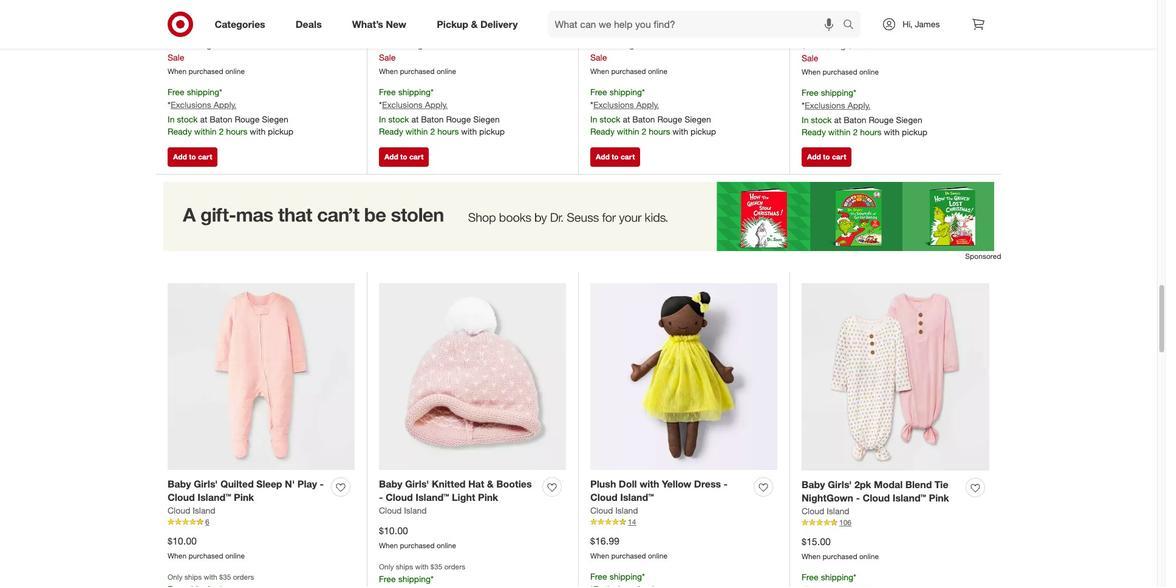 Task type: vqa. For each thing, say whether or not it's contained in the screenshot.
Target Circle™ Offers
no



Task type: describe. For each thing, give the bounding box(es) containing it.
& inside the baby girls' knitted hat & booties - cloud island™ light pink
[[487, 478, 494, 490]]

cat & jack for second add to cart button from the right
[[590, 9, 631, 19]]

baby girls' 2pk modal blend tie nightgown - cloud island™ pink link
[[802, 478, 961, 506]]

blend
[[905, 479, 932, 491]]

& for cat & jack link related to exclusions apply. button for 1st add to cart button from the left
[[183, 9, 189, 19]]

island for with
[[615, 506, 638, 516]]

carter's just one you
[[802, 9, 885, 20]]

25
[[628, 21, 636, 30]]

doll
[[619, 478, 637, 490]]

in for exclusions apply. button for second add to cart button from the right
[[590, 114, 597, 124]]

reg for 2nd add to cart button
[[410, 40, 423, 50]]

categories
[[215, 18, 265, 30]]

island™ inside baby girls' quilted sleep n' play - cloud island™ pink
[[198, 492, 231, 504]]

only for baby girls' knitted hat & booties - cloud island™ light pink
[[379, 563, 394, 572]]

within for 1st add to cart button from the left
[[194, 126, 217, 137]]

cat & jack link for exclusions apply. button for 1st add to cart button from the left
[[168, 8, 209, 20]]

jack for exclusions apply. button for second add to cart button from the right cat & jack link
[[614, 9, 631, 19]]

pink for nightgown
[[929, 493, 949, 505]]

in for exclusions apply. button for 1st add to cart button from the left
[[168, 114, 175, 124]]

stock for exclusions apply. button for second add to cart button from the right
[[600, 114, 620, 124]]

baton for exclusions apply. button for first add to cart button from the right
[[844, 115, 866, 125]]

free shipping * for $16.99
[[590, 572, 645, 582]]

just
[[835, 9, 851, 20]]

pickup for second add to cart button from the right
[[691, 126, 716, 137]]

hours for 2nd add to cart button's exclusions apply. button
[[437, 126, 459, 137]]

$12.60 reg $18.00 sale when purchased online
[[379, 39, 456, 76]]

$35 for light
[[431, 563, 442, 572]]

pickup
[[437, 18, 468, 30]]

$35 for pink
[[219, 573, 231, 582]]

cloud island for baby girls' knitted hat & booties - cloud island™ light pink
[[379, 506, 427, 516]]

at for 2nd add to cart button
[[411, 114, 419, 124]]

stock for exclusions apply. button for first add to cart button from the right
[[811, 115, 832, 125]]

25 link
[[590, 20, 777, 31]]

add to cart for 2nd add to cart button
[[384, 153, 424, 162]]

online inside $16.99 when purchased online
[[648, 552, 667, 561]]

6
[[205, 518, 209, 527]]

exclusions apply. button for 2nd add to cart button
[[382, 99, 448, 111]]

categories link
[[204, 11, 280, 38]]

to for 2nd add to cart button
[[400, 153, 407, 162]]

booties
[[496, 478, 532, 490]]

new
[[386, 18, 406, 30]]

girls' for knitted
[[405, 478, 429, 490]]

cart for first add to cart button from the right
[[832, 153, 846, 162]]

2 for 1st add to cart button from the left
[[219, 126, 224, 137]]

baby girls' quilted sleep n' play - cloud island™ pink link
[[168, 478, 326, 505]]

apply. for exclusions apply. button for first add to cart button from the right
[[848, 100, 870, 110]]

plush doll with yellow dress - cloud island™
[[590, 478, 728, 504]]

sale for exclusions apply. button for first add to cart button from the right
[[802, 53, 818, 63]]

pickup & delivery
[[437, 18, 518, 30]]

2pk
[[854, 479, 871, 491]]

hi,
[[903, 19, 912, 29]]

2 for first add to cart button from the right
[[853, 127, 858, 137]]

exclusions for first add to cart button from the right
[[805, 100, 845, 110]]

& for 'pickup & delivery' link
[[471, 18, 478, 30]]

cart for 1st add to cart button from the left
[[198, 153, 212, 162]]

cat for exclusions apply. button for second add to cart button from the right
[[590, 9, 604, 19]]

$10.00 when purchased online for light
[[379, 525, 456, 551]]

baby girls' knitted hat & booties - cloud island™ light pink
[[379, 478, 532, 504]]

cart for second add to cart button from the right
[[621, 153, 635, 162]]

light
[[452, 492, 475, 504]]

to for 1st add to cart button from the left
[[189, 153, 196, 162]]

reg for second add to cart button from the right
[[622, 40, 634, 50]]

you
[[871, 9, 885, 20]]

only ships with $35 orders for light
[[379, 563, 465, 572]]

within for first add to cart button from the right
[[828, 127, 851, 137]]

island™ inside plush doll with yellow dress - cloud island™
[[620, 492, 654, 504]]

pickup & delivery link
[[426, 11, 533, 38]]

carter's
[[802, 9, 832, 20]]

ready for 1st add to cart button from the left
[[168, 126, 192, 137]]

only for baby girls' quilted sleep n' play - cloud island™ pink
[[168, 573, 182, 582]]

play
[[297, 478, 317, 490]]

free shipping * * exclusions apply. in stock at  baton rouge siegen ready within 2 hours with pickup for exclusions apply. button for first add to cart button from the right
[[802, 88, 927, 137]]

$10.00 when purchased online for pink
[[168, 536, 245, 561]]

purchased inside "$15.00 when purchased online"
[[823, 553, 857, 562]]

$15.00
[[802, 536, 831, 549]]

online down the "categories"
[[225, 67, 245, 76]]

online down 25 link
[[648, 67, 667, 76]]

online inside "$15.00 when purchased online"
[[859, 553, 879, 562]]

siegen for second add to cart button from the right
[[685, 114, 711, 124]]

cloud inside the baby girls' knitted hat & booties - cloud island™ light pink
[[386, 492, 413, 504]]

3 add to cart button from the left
[[590, 148, 640, 167]]

ships for baby girls' knitted hat & booties - cloud island™ light pink
[[396, 563, 413, 572]]

search
[[838, 19, 867, 31]]

cloud inside baby girls' quilted sleep n' play - cloud island™ pink
[[168, 492, 195, 504]]

girls' for quilted
[[194, 478, 218, 490]]

$16.00 for cat & jack link related to exclusions apply. button for 1st add to cart button from the left
[[214, 40, 239, 50]]

rouge for first add to cart button from the right
[[869, 115, 894, 125]]

baby for baby girls' knitted hat & booties - cloud island™ light pink
[[379, 478, 402, 490]]

$11.20 reg $16.00 sale when purchased online for exclusions apply. button for second add to cart button from the right cat & jack link
[[590, 39, 667, 76]]

online inside $12.60 reg $18.00 sale when purchased online
[[437, 67, 456, 76]]

quilted
[[220, 478, 254, 490]]

$11.20 for exclusions apply. button for second add to cart button from the right cat & jack link
[[590, 39, 619, 51]]

island for knitted
[[404, 506, 427, 516]]

baby girls' knitted hat & booties - cloud island™ light pink link
[[379, 478, 537, 505]]

when inside '$14.00 reg $20.00 sale when purchased online'
[[802, 68, 821, 77]]

when inside $12.60 reg $18.00 sale when purchased online
[[379, 67, 398, 76]]

baton for exclusions apply. button for 1st add to cart button from the left
[[210, 114, 232, 124]]

cloud inside baby girls' 2pk modal blend tie nightgown - cloud island™ pink
[[863, 493, 890, 505]]

ships for baby girls' quilted sleep n' play - cloud island™ pink
[[184, 573, 202, 582]]

$11.20 reg $16.00 sale when purchased online for cat & jack link related to exclusions apply. button for 1st add to cart button from the left
[[168, 39, 245, 76]]

hi, james
[[903, 19, 940, 29]]

106
[[839, 519, 851, 528]]

only ships with $35 orders for pink
[[168, 573, 254, 582]]

stock for 2nd add to cart button's exclusions apply. button
[[388, 114, 409, 124]]

when inside "$15.00 when purchased online"
[[802, 553, 821, 562]]

ready for first add to cart button from the right
[[802, 127, 826, 137]]

baby girls' 2pk modal blend tie nightgown - cloud island™ pink
[[802, 479, 949, 505]]

online down 6 link
[[225, 552, 245, 561]]

0 horizontal spatial free shipping *
[[379, 575, 434, 585]]

nightgown
[[802, 493, 853, 505]]

carter's just one you link
[[802, 9, 885, 21]]

at for 1st add to cart button from the left
[[200, 114, 207, 124]]

What can we help you find? suggestions appear below search field
[[548, 11, 846, 38]]

siegen for 2nd add to cart button
[[473, 114, 500, 124]]

rouge for 1st add to cart button from the left
[[235, 114, 260, 124]]

free shipping * * exclusions apply. in stock at  baton rouge siegen ready within 2 hours with pickup for exclusions apply. button for 1st add to cart button from the left
[[168, 87, 293, 137]]

$14.00
[[802, 39, 831, 51]]

what's new link
[[342, 11, 422, 38]]

dress
[[694, 478, 721, 490]]

$12.60
[[379, 39, 408, 51]]

2 for 2nd add to cart button
[[430, 126, 435, 137]]

baby girls' quilted sleep n' play - cloud island™ pink
[[168, 478, 324, 504]]

exclusions for 2nd add to cart button
[[382, 100, 423, 110]]

add to cart for 1st add to cart button from the left
[[173, 153, 212, 162]]

at for second add to cart button from the right
[[623, 114, 630, 124]]

exclusions apply. button for second add to cart button from the right
[[593, 99, 659, 111]]

$16.99
[[590, 536, 619, 548]]



Task type: locate. For each thing, give the bounding box(es) containing it.
cat & jack for 1st add to cart button from the left
[[168, 9, 209, 19]]

baby girls' 2pk modal blend tie nightgown - cloud island™ pink image
[[802, 284, 989, 471], [802, 284, 989, 471]]

to for first add to cart button from the right
[[823, 153, 830, 162]]

in for 2nd add to cart button's exclusions apply. button
[[379, 114, 386, 124]]

pickup
[[268, 126, 293, 137], [479, 126, 505, 137], [691, 126, 716, 137], [902, 127, 927, 137]]

cat for exclusions apply. button for 1st add to cart button from the left
[[168, 9, 181, 19]]

pink inside baby girls' quilted sleep n' play - cloud island™ pink
[[234, 492, 254, 504]]

plush doll with yellow dress - cloud island™ image
[[590, 284, 777, 471], [590, 284, 777, 471]]

2 add to cart from the left
[[384, 153, 424, 162]]

sale for exclusions apply. button for second add to cart button from the right
[[590, 52, 607, 63]]

2 add from the left
[[384, 153, 398, 162]]

cloud island link down nightgown
[[802, 506, 849, 518]]

cloud island up 6
[[168, 506, 215, 516]]

$14.00 reg $20.00 sale when purchased online
[[802, 39, 879, 77]]

7
[[839, 21, 843, 31]]

$10.00 when purchased online
[[379, 525, 456, 551], [168, 536, 245, 561]]

purchased inside '$14.00 reg $20.00 sale when purchased online'
[[823, 68, 857, 77]]

pink down tie
[[929, 493, 949, 505]]

tie
[[935, 479, 948, 491]]

4 add to cart from the left
[[807, 153, 846, 162]]

siegen
[[262, 114, 288, 124], [473, 114, 500, 124], [685, 114, 711, 124], [896, 115, 922, 125]]

1 horizontal spatial jack
[[614, 9, 631, 19]]

island for quilted
[[193, 506, 215, 516]]

cat & jack up 25
[[590, 9, 631, 19]]

3 add to cart from the left
[[596, 153, 635, 162]]

delivery
[[480, 18, 518, 30]]

1 $11.20 reg $16.00 sale when purchased online from the left
[[168, 39, 245, 76]]

within for second add to cart button from the right
[[617, 126, 639, 137]]

&
[[183, 9, 189, 19], [606, 9, 611, 19], [471, 18, 478, 30], [487, 478, 494, 490]]

island down the baby girls' knitted hat & booties - cloud island™ light pink
[[404, 506, 427, 516]]

baby girls' quilted sleep n' play - cloud island™ pink image
[[168, 284, 355, 471], [168, 284, 355, 471]]

0 horizontal spatial $11.20 reg $16.00 sale when purchased online
[[168, 39, 245, 76]]

0 horizontal spatial ships
[[184, 573, 202, 582]]

sale for 2nd add to cart button's exclusions apply. button
[[379, 52, 396, 63]]

$11.20 reg $16.00 sale when purchased online down 25
[[590, 39, 667, 76]]

free shipping *
[[590, 572, 645, 582], [802, 573, 856, 583], [379, 575, 434, 585]]

exclusions for second add to cart button from the right
[[593, 100, 634, 110]]

reg down the categories link
[[199, 40, 211, 50]]

1 cat & jack link from the left
[[168, 8, 209, 20]]

1 horizontal spatial cat & jack link
[[590, 8, 631, 20]]

reg inside $12.60 reg $18.00 sale when purchased online
[[410, 40, 423, 50]]

yellow
[[662, 478, 691, 490]]

0 horizontal spatial $35
[[219, 573, 231, 582]]

pickup for 2nd add to cart button
[[479, 126, 505, 137]]

free
[[168, 87, 184, 97], [379, 87, 396, 97], [590, 87, 607, 97], [802, 88, 818, 98], [590, 572, 607, 582], [802, 573, 818, 583], [379, 575, 396, 585]]

rouge
[[235, 114, 260, 124], [446, 114, 471, 124], [657, 114, 682, 124], [869, 115, 894, 125]]

1 vertical spatial $35
[[219, 573, 231, 582]]

1 horizontal spatial $10.00
[[379, 525, 408, 538]]

add for 2nd add to cart button
[[384, 153, 398, 162]]

1 to from the left
[[189, 153, 196, 162]]

cloud island link for baby girls' knitted hat & booties - cloud island™ light pink
[[379, 505, 427, 518]]

reg inside '$14.00 reg $20.00 sale when purchased online'
[[833, 40, 846, 51]]

2 cat & jack link from the left
[[590, 8, 631, 20]]

pink down hat
[[478, 492, 498, 504]]

when
[[168, 67, 187, 76], [379, 67, 398, 76], [590, 67, 609, 76], [802, 68, 821, 77], [379, 542, 398, 551], [168, 552, 187, 561], [590, 552, 609, 561], [802, 553, 821, 562]]

1 horizontal spatial only
[[379, 563, 394, 572]]

what's new
[[352, 18, 406, 30]]

$18.00
[[425, 40, 451, 50]]

shipping
[[187, 87, 219, 97], [398, 87, 431, 97], [609, 87, 642, 97], [821, 88, 853, 98], [609, 572, 642, 582], [821, 573, 853, 583], [398, 575, 431, 585]]

island up 106
[[827, 507, 849, 517]]

1 horizontal spatial cat & jack
[[590, 9, 631, 19]]

cat & jack link left the "categories"
[[168, 8, 209, 20]]

purchased inside $16.99 when purchased online
[[611, 552, 646, 561]]

cat & jack link for exclusions apply. button for second add to cart button from the right
[[590, 8, 631, 20]]

3 to from the left
[[612, 153, 619, 162]]

cloud island link for baby girls' 2pk modal blend tie nightgown - cloud island™ pink
[[802, 506, 849, 518]]

reg for 1st add to cart button from the left
[[199, 40, 211, 50]]

deals link
[[285, 11, 337, 38]]

0 horizontal spatial cat & jack link
[[168, 8, 209, 20]]

cloud inside plush doll with yellow dress - cloud island™
[[590, 492, 618, 504]]

jack
[[191, 9, 209, 19], [614, 9, 631, 19]]

$16.99 when purchased online
[[590, 536, 667, 561]]

1 horizontal spatial cat
[[590, 9, 604, 19]]

ready for second add to cart button from the right
[[590, 126, 615, 137]]

1 vertical spatial orders
[[233, 573, 254, 582]]

baby left quilted
[[168, 478, 191, 490]]

1 horizontal spatial free shipping *
[[590, 572, 645, 582]]

1 horizontal spatial $10.00 when purchased online
[[379, 525, 456, 551]]

advertisement region
[[156, 182, 1001, 252]]

exclusions
[[171, 100, 211, 110], [382, 100, 423, 110], [593, 100, 634, 110], [805, 100, 845, 110]]

- inside baby girls' quilted sleep n' play - cloud island™ pink
[[320, 478, 324, 490]]

4 add to cart button from the left
[[802, 148, 852, 167]]

$10.00 when purchased online down 6
[[168, 536, 245, 561]]

0 vertical spatial only ships with $35 orders
[[379, 563, 465, 572]]

- inside plush doll with yellow dress - cloud island™
[[724, 478, 728, 490]]

add to cart
[[173, 153, 212, 162], [384, 153, 424, 162], [596, 153, 635, 162], [807, 153, 846, 162]]

pink
[[234, 492, 254, 504], [478, 492, 498, 504], [929, 493, 949, 505]]

free shipping * * exclusions apply. in stock at  baton rouge siegen ready within 2 hours with pickup
[[168, 87, 293, 137], [379, 87, 505, 137], [590, 87, 716, 137], [802, 88, 927, 137]]

baby inside the baby girls' knitted hat & booties - cloud island™ light pink
[[379, 478, 402, 490]]

0 horizontal spatial jack
[[191, 9, 209, 19]]

4 add from the left
[[807, 153, 821, 162]]

$20.00
[[848, 40, 873, 51]]

1 add to cart button from the left
[[168, 148, 218, 167]]

& inside 'pickup & delivery' link
[[471, 18, 478, 30]]

2 $16.00 from the left
[[637, 40, 662, 50]]

0 horizontal spatial $11.20
[[168, 39, 197, 51]]

1 vertical spatial only ships with $35 orders
[[168, 573, 254, 582]]

baby for baby girls' 2pk modal blend tie nightgown - cloud island™ pink
[[802, 479, 825, 491]]

plush
[[590, 478, 616, 490]]

apply. for 2nd add to cart button's exclusions apply. button
[[425, 100, 448, 110]]

2 cat & jack from the left
[[590, 9, 631, 19]]

online inside '$14.00 reg $20.00 sale when purchased online'
[[859, 68, 879, 77]]

2 add to cart button from the left
[[379, 148, 429, 167]]

stock for exclusions apply. button for 1st add to cart button from the left
[[177, 114, 198, 124]]

girls' left quilted
[[194, 478, 218, 490]]

only
[[379, 563, 394, 572], [168, 573, 182, 582]]

2 cart from the left
[[409, 153, 424, 162]]

add to cart for first add to cart button from the right
[[807, 153, 846, 162]]

to
[[189, 153, 196, 162], [400, 153, 407, 162], [612, 153, 619, 162], [823, 153, 830, 162]]

$11.20 reg $16.00 sale when purchased online down the "categories"
[[168, 39, 245, 76]]

at
[[200, 114, 207, 124], [411, 114, 419, 124], [623, 114, 630, 124], [834, 115, 841, 125]]

0 vertical spatial ships
[[396, 563, 413, 572]]

sponsored
[[965, 252, 1001, 261]]

0 vertical spatial $35
[[431, 563, 442, 572]]

with inside plush doll with yellow dress - cloud island™
[[640, 478, 659, 490]]

1 jack from the left
[[191, 9, 209, 19]]

ready
[[168, 126, 192, 137], [379, 126, 403, 137], [590, 126, 615, 137], [802, 127, 826, 137]]

1 $11.20 from the left
[[168, 39, 197, 51]]

0 horizontal spatial pink
[[234, 492, 254, 504]]

apply. for exclusions apply. button for second add to cart button from the right
[[636, 100, 659, 110]]

in
[[168, 114, 175, 124], [379, 114, 386, 124], [590, 114, 597, 124], [802, 115, 809, 125]]

island™ inside baby girls' 2pk modal blend tie nightgown - cloud island™ pink
[[893, 493, 926, 505]]

orders for pink
[[233, 573, 254, 582]]

7 link
[[802, 21, 989, 31]]

reg
[[199, 40, 211, 50], [410, 40, 423, 50], [622, 40, 634, 50], [833, 40, 846, 51]]

$10.00 for baby girls' quilted sleep n' play - cloud island™ pink
[[168, 536, 197, 548]]

pink inside baby girls' 2pk modal blend tie nightgown - cloud island™ pink
[[929, 493, 949, 505]]

1 horizontal spatial $11.20 reg $16.00 sale when purchased online
[[590, 39, 667, 76]]

baton
[[210, 114, 232, 124], [421, 114, 444, 124], [632, 114, 655, 124], [844, 115, 866, 125]]

cloud island link
[[168, 505, 215, 518], [379, 505, 427, 518], [590, 505, 638, 518], [802, 506, 849, 518]]

island™ down blend
[[893, 493, 926, 505]]

purchased inside $12.60 reg $18.00 sale when purchased online
[[400, 67, 435, 76]]

1 horizontal spatial $16.00
[[637, 40, 662, 50]]

3 add from the left
[[596, 153, 610, 162]]

online down the $20.00
[[859, 68, 879, 77]]

free shipping * * exclusions apply. in stock at  baton rouge siegen ready within 2 hours with pickup for 2nd add to cart button's exclusions apply. button
[[379, 87, 505, 137]]

within
[[194, 126, 217, 137], [406, 126, 428, 137], [617, 126, 639, 137], [828, 127, 851, 137]]

with
[[250, 126, 266, 137], [461, 126, 477, 137], [672, 126, 688, 137], [884, 127, 900, 137], [640, 478, 659, 490], [415, 563, 429, 572], [204, 573, 217, 582]]

0 horizontal spatial $10.00
[[168, 536, 197, 548]]

0 horizontal spatial $16.00
[[214, 40, 239, 50]]

exclusions apply. button
[[171, 99, 236, 111], [382, 99, 448, 111], [593, 99, 659, 111], [805, 100, 870, 112]]

1 vertical spatial only
[[168, 573, 182, 582]]

1 cat from the left
[[168, 9, 181, 19]]

2 jack from the left
[[614, 9, 631, 19]]

2 $11.20 from the left
[[590, 39, 619, 51]]

cloud island
[[168, 506, 215, 516], [379, 506, 427, 516], [590, 506, 638, 516], [802, 507, 849, 517]]

cat & jack link
[[168, 8, 209, 20], [590, 8, 631, 20]]

1 cart from the left
[[198, 153, 212, 162]]

girls' for 2pk
[[828, 479, 852, 491]]

baby left "knitted" on the left of the page
[[379, 478, 402, 490]]

purchased
[[189, 67, 223, 76], [400, 67, 435, 76], [611, 67, 646, 76], [823, 68, 857, 77], [400, 542, 435, 551], [189, 552, 223, 561], [611, 552, 646, 561], [823, 553, 857, 562]]

online down $18.00
[[437, 67, 456, 76]]

2 to from the left
[[400, 153, 407, 162]]

baby for baby girls' quilted sleep n' play - cloud island™ pink
[[168, 478, 191, 490]]

cloud island up the '14'
[[590, 506, 638, 516]]

$11.20 for cat & jack link related to exclusions apply. button for 1st add to cart button from the left
[[168, 39, 197, 51]]

island up the '14'
[[615, 506, 638, 516]]

n'
[[285, 478, 295, 490]]

jack left the "categories"
[[191, 9, 209, 19]]

cloud island link for baby girls' quilted sleep n' play - cloud island™ pink
[[168, 505, 215, 518]]

- inside the baby girls' knitted hat & booties - cloud island™ light pink
[[379, 492, 383, 504]]

14
[[628, 518, 636, 527]]

1 add to cart from the left
[[173, 153, 212, 162]]

0 horizontal spatial baby
[[168, 478, 191, 490]]

island™ inside the baby girls' knitted hat & booties - cloud island™ light pink
[[416, 492, 449, 504]]

2 horizontal spatial free shipping *
[[802, 573, 856, 583]]

knitted
[[432, 478, 466, 490]]

online
[[225, 67, 245, 76], [437, 67, 456, 76], [648, 67, 667, 76], [859, 68, 879, 77], [437, 542, 456, 551], [225, 552, 245, 561], [648, 552, 667, 561], [859, 553, 879, 562]]

1 horizontal spatial $11.20
[[590, 39, 619, 51]]

james
[[915, 19, 940, 29]]

2 $11.20 reg $16.00 sale when purchased online from the left
[[590, 39, 667, 76]]

- inside baby girls' 2pk modal blend tie nightgown - cloud island™ pink
[[856, 493, 860, 505]]

cart for 2nd add to cart button
[[409, 153, 424, 162]]

$15.00 when purchased online
[[802, 536, 879, 562]]

$35
[[431, 563, 442, 572], [219, 573, 231, 582]]

sale inside $12.60 reg $18.00 sale when purchased online
[[379, 52, 396, 63]]

1 horizontal spatial ships
[[396, 563, 413, 572]]

island™ down doll
[[620, 492, 654, 504]]

cloud island down the baby girls' knitted hat & booties - cloud island™ light pink
[[379, 506, 427, 516]]

add to cart for second add to cart button from the right
[[596, 153, 635, 162]]

pink inside the baby girls' knitted hat & booties - cloud island™ light pink
[[478, 492, 498, 504]]

$16.00 down the "categories"
[[214, 40, 239, 50]]

in for exclusions apply. button for first add to cart button from the right
[[802, 115, 809, 125]]

stock
[[177, 114, 198, 124], [388, 114, 409, 124], [600, 114, 620, 124], [811, 115, 832, 125]]

1 horizontal spatial pink
[[478, 492, 498, 504]]

0 horizontal spatial orders
[[233, 573, 254, 582]]

free shipping * * exclusions apply. in stock at  baton rouge siegen ready within 2 hours with pickup for exclusions apply. button for second add to cart button from the right
[[590, 87, 716, 137]]

0 horizontal spatial only
[[168, 573, 182, 582]]

reg down 25
[[622, 40, 634, 50]]

106 link
[[802, 518, 989, 529]]

$11.20
[[168, 39, 197, 51], [590, 39, 619, 51]]

within for 2nd add to cart button
[[406, 126, 428, 137]]

plush doll with yellow dress - cloud island™ link
[[590, 478, 749, 505]]

rouge for 2nd add to cart button
[[446, 114, 471, 124]]

cloud island link down the baby girls' knitted hat & booties - cloud island™ light pink
[[379, 505, 427, 518]]

cloud island down nightgown
[[802, 507, 849, 517]]

0 horizontal spatial cat
[[168, 9, 181, 19]]

exclusions apply. button for first add to cart button from the right
[[805, 100, 870, 112]]

sale for exclusions apply. button for 1st add to cart button from the left
[[168, 52, 184, 63]]

girls' up nightgown
[[828, 479, 852, 491]]

girls' inside baby girls' quilted sleep n' play - cloud island™ pink
[[194, 478, 218, 490]]

0 horizontal spatial girls'
[[194, 478, 218, 490]]

$16.00
[[214, 40, 239, 50], [637, 40, 662, 50]]

2 horizontal spatial girls'
[[828, 479, 852, 491]]

island™ up 6
[[198, 492, 231, 504]]

reg for first add to cart button from the right
[[833, 40, 846, 51]]

island™
[[198, 492, 231, 504], [416, 492, 449, 504], [620, 492, 654, 504], [893, 493, 926, 505]]

cloud island for baby girls' 2pk modal blend tie nightgown - cloud island™ pink
[[802, 507, 849, 517]]

reg left $18.00
[[410, 40, 423, 50]]

2 for second add to cart button from the right
[[642, 126, 646, 137]]

deals
[[296, 18, 322, 30]]

modal
[[874, 479, 903, 491]]

online down light
[[437, 542, 456, 551]]

pickup for first add to cart button from the right
[[902, 127, 927, 137]]

1 horizontal spatial $35
[[431, 563, 442, 572]]

2 horizontal spatial baby
[[802, 479, 825, 491]]

hours for exclusions apply. button for first add to cart button from the right
[[860, 127, 881, 137]]

online down 106 link
[[859, 553, 879, 562]]

add for 1st add to cart button from the left
[[173, 153, 187, 162]]

island for 2pk
[[827, 507, 849, 517]]

when inside $16.99 when purchased online
[[590, 552, 609, 561]]

1 $16.00 from the left
[[214, 40, 239, 50]]

0 vertical spatial orders
[[444, 563, 465, 572]]

island
[[193, 506, 215, 516], [404, 506, 427, 516], [615, 506, 638, 516], [827, 507, 849, 517]]

baby girls' knitted hat & booties - cloud island™ light pink image
[[379, 284, 566, 471], [379, 284, 566, 471]]

$16.00 down 25 link
[[637, 40, 662, 50]]

cloud island link up the '14'
[[590, 505, 638, 518]]

pink down quilted
[[234, 492, 254, 504]]

baby up nightgown
[[802, 479, 825, 491]]

$11.20 reg $16.00 sale when purchased online
[[168, 39, 245, 76], [590, 39, 667, 76]]

what's
[[352, 18, 383, 30]]

baby
[[168, 478, 191, 490], [379, 478, 402, 490], [802, 479, 825, 491]]

one
[[853, 9, 869, 20]]

orders
[[444, 563, 465, 572], [233, 573, 254, 582]]

baby inside baby girls' quilted sleep n' play - cloud island™ pink
[[168, 478, 191, 490]]

search button
[[838, 11, 867, 40]]

$16.00 for exclusions apply. button for second add to cart button from the right cat & jack link
[[637, 40, 662, 50]]

girls' left "knitted" on the left of the page
[[405, 478, 429, 490]]

pickup for 1st add to cart button from the left
[[268, 126, 293, 137]]

1 cat & jack from the left
[[168, 9, 209, 19]]

14 link
[[590, 518, 777, 528]]

add for second add to cart button from the right
[[596, 153, 610, 162]]

0 vertical spatial only
[[379, 563, 394, 572]]

2 horizontal spatial pink
[[929, 493, 949, 505]]

pink for -
[[478, 492, 498, 504]]

girls' inside the baby girls' knitted hat & booties - cloud island™ light pink
[[405, 478, 429, 490]]

jack for cat & jack link related to exclusions apply. button for 1st add to cart button from the left
[[191, 9, 209, 19]]

reg down 7
[[833, 40, 846, 51]]

0 horizontal spatial $10.00 when purchased online
[[168, 536, 245, 561]]

cloud
[[168, 492, 195, 504], [386, 492, 413, 504], [590, 492, 618, 504], [863, 493, 890, 505], [168, 506, 190, 516], [379, 506, 402, 516], [590, 506, 613, 516], [802, 507, 824, 517]]

girls' inside baby girls' 2pk modal blend tie nightgown - cloud island™ pink
[[828, 479, 852, 491]]

jack up 25
[[614, 9, 631, 19]]

sale inside '$14.00 reg $20.00 sale when purchased online'
[[802, 53, 818, 63]]

1 add from the left
[[173, 153, 187, 162]]

4 cart from the left
[[832, 153, 846, 162]]

1 horizontal spatial baby
[[379, 478, 402, 490]]

orders for light
[[444, 563, 465, 572]]

hat
[[468, 478, 484, 490]]

to for second add to cart button from the right
[[612, 153, 619, 162]]

cloud island for baby girls' quilted sleep n' play - cloud island™ pink
[[168, 506, 215, 516]]

island up 6
[[193, 506, 215, 516]]

add to cart button
[[168, 148, 218, 167], [379, 148, 429, 167], [590, 148, 640, 167], [802, 148, 852, 167]]

-
[[320, 478, 324, 490], [724, 478, 728, 490], [379, 492, 383, 504], [856, 493, 860, 505]]

4 to from the left
[[823, 153, 830, 162]]

2 cat from the left
[[590, 9, 604, 19]]

1 horizontal spatial girls'
[[405, 478, 429, 490]]

$10.00 when purchased online down the baby girls' knitted hat & booties - cloud island™ light pink
[[379, 525, 456, 551]]

hours for exclusions apply. button for second add to cart button from the right
[[649, 126, 670, 137]]

siegen for first add to cart button from the right
[[896, 115, 922, 125]]

1 horizontal spatial only ships with $35 orders
[[379, 563, 465, 572]]

island™ down "knitted" on the left of the page
[[416, 492, 449, 504]]

online down 14 link
[[648, 552, 667, 561]]

exclusions apply. button for 1st add to cart button from the left
[[171, 99, 236, 111]]

$10.00 for baby girls' knitted hat & booties - cloud island™ light pink
[[379, 525, 408, 538]]

& for exclusions apply. button for second add to cart button from the right cat & jack link
[[606, 9, 611, 19]]

6 link
[[168, 518, 355, 528]]

rouge for second add to cart button from the right
[[657, 114, 682, 124]]

free shipping * for $15.00
[[802, 573, 856, 583]]

cloud island link up 6
[[168, 505, 215, 518]]

1 vertical spatial ships
[[184, 573, 202, 582]]

3 cart from the left
[[621, 153, 635, 162]]

cat & jack left the "categories"
[[168, 9, 209, 19]]

sleep
[[256, 478, 282, 490]]

cat & jack link up 25
[[590, 8, 631, 20]]

baby inside baby girls' 2pk modal blend tie nightgown - cloud island™ pink
[[802, 479, 825, 491]]

0 horizontal spatial only ships with $35 orders
[[168, 573, 254, 582]]

0 horizontal spatial cat & jack
[[168, 9, 209, 19]]

1 horizontal spatial orders
[[444, 563, 465, 572]]

cat
[[168, 9, 181, 19], [590, 9, 604, 19]]



